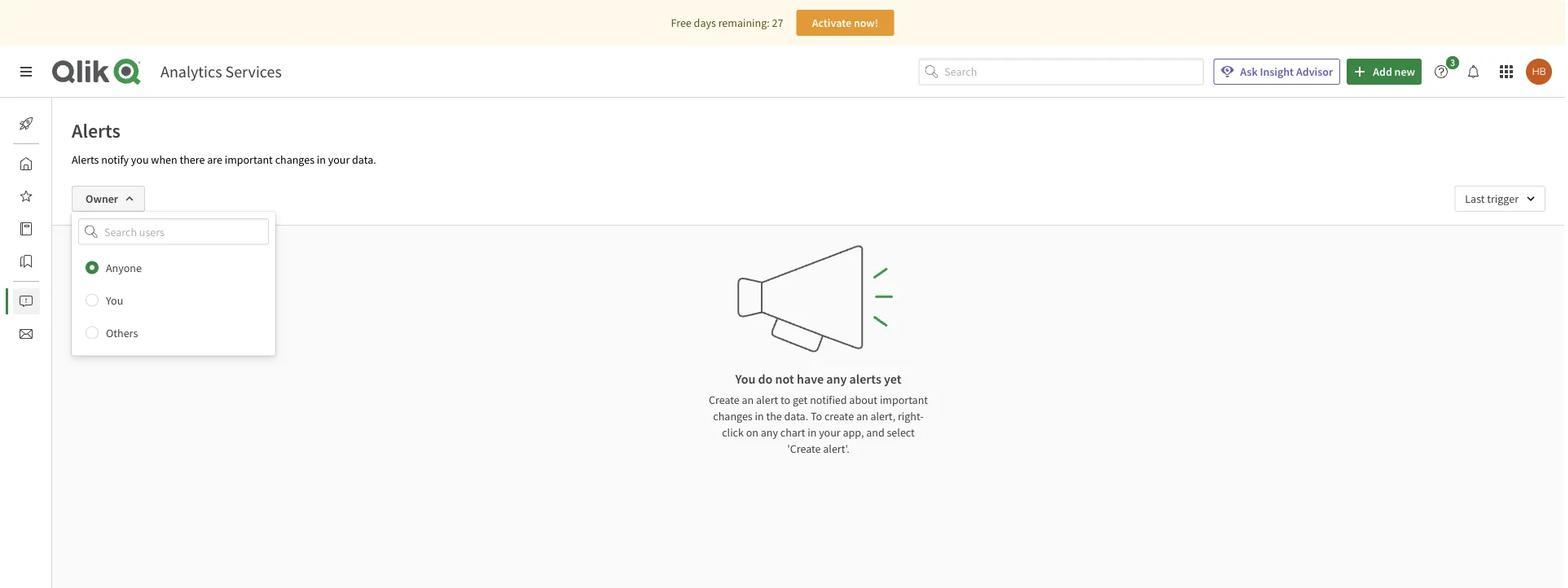 Task type: locate. For each thing, give the bounding box(es) containing it.
activate now!
[[812, 15, 879, 30]]

0 horizontal spatial your
[[328, 152, 350, 167]]

2 horizontal spatial in
[[808, 425, 817, 440]]

0 vertical spatial an
[[742, 393, 754, 407]]

0 horizontal spatial you
[[106, 293, 123, 308]]

0 horizontal spatial important
[[225, 152, 273, 167]]

changes up the click
[[713, 409, 753, 424]]

important
[[225, 152, 273, 167], [880, 393, 928, 407]]

add new
[[1373, 64, 1416, 79]]

analytics services
[[161, 62, 282, 82]]

howard brown image
[[1526, 59, 1553, 85]]

in
[[317, 152, 326, 167], [755, 409, 764, 424], [808, 425, 817, 440]]

have
[[797, 371, 824, 387]]

owner
[[86, 192, 118, 206]]

your
[[328, 152, 350, 167], [819, 425, 841, 440]]

1 horizontal spatial changes
[[713, 409, 753, 424]]

1 horizontal spatial important
[[880, 393, 928, 407]]

searchbar element
[[919, 58, 1204, 85]]

catalog
[[52, 222, 88, 236]]

select
[[887, 425, 915, 440]]

an left the alert
[[742, 393, 754, 407]]

0 horizontal spatial data.
[[352, 152, 376, 167]]

data.
[[352, 152, 376, 167], [784, 409, 809, 424]]

0 vertical spatial you
[[106, 293, 123, 308]]

your inside you do not have any alerts yet create an alert to get notified about important changes in the data. to create an alert, right- click on any chart in your app, and select 'create alert'.
[[819, 425, 841, 440]]

notified
[[810, 393, 847, 407]]

0 vertical spatial alerts
[[72, 118, 120, 143]]

changes
[[275, 152, 315, 167], [713, 409, 753, 424]]

create
[[709, 393, 740, 407]]

the
[[766, 409, 782, 424]]

right-
[[898, 409, 924, 424]]

0 horizontal spatial in
[[317, 152, 326, 167]]

click
[[722, 425, 744, 440]]

1 horizontal spatial data.
[[784, 409, 809, 424]]

none field inside the filters region
[[72, 218, 275, 245]]

alerts
[[72, 118, 120, 143], [72, 152, 99, 167], [52, 294, 79, 309]]

important right the are
[[225, 152, 273, 167]]

alerts
[[850, 371, 882, 387]]

0 vertical spatial any
[[827, 371, 847, 387]]

ask insight advisor
[[1241, 64, 1333, 79]]

you inside owner option group
[[106, 293, 123, 308]]

anyone
[[106, 260, 142, 275]]

others
[[106, 326, 138, 340]]

alert'.
[[823, 442, 850, 456]]

1 horizontal spatial your
[[819, 425, 841, 440]]

remaining:
[[719, 15, 770, 30]]

1 vertical spatial data.
[[784, 409, 809, 424]]

an down the about
[[856, 409, 868, 424]]

1 vertical spatial alerts
[[72, 152, 99, 167]]

you inside you do not have any alerts yet create an alert to get notified about important changes in the data. to create an alert, right- click on any chart in your app, and select 'create alert'.
[[735, 371, 756, 387]]

1 horizontal spatial you
[[735, 371, 756, 387]]

alerts image
[[20, 295, 33, 308]]

None field
[[72, 218, 275, 245]]

1 vertical spatial any
[[761, 425, 778, 440]]

1 vertical spatial an
[[856, 409, 868, 424]]

changes right the are
[[275, 152, 315, 167]]

Search users text field
[[101, 218, 249, 245]]

home
[[52, 156, 81, 171]]

add
[[1373, 64, 1393, 79]]

services
[[225, 62, 282, 82]]

an
[[742, 393, 754, 407], [856, 409, 868, 424]]

2 vertical spatial alerts
[[52, 294, 79, 309]]

days
[[694, 15, 716, 30]]

you
[[106, 293, 123, 308], [735, 371, 756, 387]]

open sidebar menu image
[[20, 65, 33, 78]]

alert,
[[871, 409, 896, 424]]

to
[[811, 409, 822, 424]]

1 vertical spatial changes
[[713, 409, 753, 424]]

1 horizontal spatial in
[[755, 409, 764, 424]]

0 horizontal spatial changes
[[275, 152, 315, 167]]

any down the
[[761, 425, 778, 440]]

ask insight advisor button
[[1214, 59, 1341, 85]]

alerts left notify
[[72, 152, 99, 167]]

any
[[827, 371, 847, 387], [761, 425, 778, 440]]

alerts up notify
[[72, 118, 120, 143]]

alerts link
[[13, 289, 79, 315]]

activate
[[812, 15, 852, 30]]

alerts inside navigation pane element
[[52, 294, 79, 309]]

0 vertical spatial data.
[[352, 152, 376, 167]]

3 button
[[1429, 56, 1465, 85]]

filters region
[[52, 173, 1566, 356]]

important up right-
[[880, 393, 928, 407]]

2 vertical spatial in
[[808, 425, 817, 440]]

0 vertical spatial in
[[317, 152, 326, 167]]

1 vertical spatial you
[[735, 371, 756, 387]]

alerts right alerts "image"
[[52, 294, 79, 309]]

on
[[746, 425, 759, 440]]

1 vertical spatial your
[[819, 425, 841, 440]]

1 vertical spatial important
[[880, 393, 928, 407]]

any up notified
[[827, 371, 847, 387]]

owner button
[[72, 186, 145, 212]]

data. inside you do not have any alerts yet create an alert to get notified about important changes in the data. to create an alert, right- click on any chart in your app, and select 'create alert'.
[[784, 409, 809, 424]]

about
[[850, 393, 878, 407]]

trigger
[[1488, 192, 1519, 206]]

you left 'do'
[[735, 371, 756, 387]]

to
[[781, 393, 791, 407]]

you up others
[[106, 293, 123, 308]]

'create
[[787, 442, 821, 456]]

you for you
[[106, 293, 123, 308]]

now!
[[854, 15, 879, 30]]



Task type: describe. For each thing, give the bounding box(es) containing it.
Last trigger field
[[1455, 186, 1546, 212]]

0 vertical spatial important
[[225, 152, 273, 167]]

27
[[772, 15, 784, 30]]

1 horizontal spatial any
[[827, 371, 847, 387]]

home link
[[13, 151, 81, 177]]

important inside you do not have any alerts yet create an alert to get notified about important changes in the data. to create an alert, right- click on any chart in your app, and select 'create alert'.
[[880, 393, 928, 407]]

0 vertical spatial changes
[[275, 152, 315, 167]]

subscriptions image
[[20, 328, 33, 341]]

new
[[1395, 64, 1416, 79]]

ask
[[1241, 64, 1258, 79]]

collections image
[[20, 255, 33, 268]]

free
[[671, 15, 692, 30]]

catalog link
[[13, 216, 88, 242]]

you for you do not have any alerts yet create an alert to get notified about important changes in the data. to create an alert, right- click on any chart in your app, and select 'create alert'.
[[735, 371, 756, 387]]

app,
[[843, 425, 864, 440]]

owner option group
[[72, 252, 275, 349]]

create
[[825, 409, 854, 424]]

you do not have any alerts yet create an alert to get notified about important changes in the data. to create an alert, right- click on any chart in your app, and select 'create alert'.
[[709, 371, 928, 456]]

not
[[776, 371, 794, 387]]

activate now! link
[[797, 10, 894, 36]]

Search text field
[[945, 58, 1204, 85]]

advisor
[[1297, 64, 1333, 79]]

1 horizontal spatial an
[[856, 409, 868, 424]]

last trigger
[[1466, 192, 1519, 206]]

favorites image
[[20, 190, 33, 203]]

3
[[1451, 56, 1456, 69]]

alerts notify you when there are important changes in your data.
[[72, 152, 376, 167]]

last
[[1466, 192, 1485, 206]]

1 vertical spatial in
[[755, 409, 764, 424]]

alert
[[756, 393, 778, 407]]

insight
[[1260, 64, 1294, 79]]

and
[[866, 425, 885, 440]]

you
[[131, 152, 149, 167]]

changes inside you do not have any alerts yet create an alert to get notified about important changes in the data. to create an alert, right- click on any chart in your app, and select 'create alert'.
[[713, 409, 753, 424]]

when
[[151, 152, 177, 167]]

notify
[[101, 152, 129, 167]]

navigation pane element
[[0, 104, 88, 354]]

0 horizontal spatial any
[[761, 425, 778, 440]]

do
[[758, 371, 773, 387]]

0 horizontal spatial an
[[742, 393, 754, 407]]

get
[[793, 393, 808, 407]]

yet
[[884, 371, 902, 387]]

add new button
[[1347, 59, 1422, 85]]

chart
[[781, 425, 806, 440]]

0 vertical spatial your
[[328, 152, 350, 167]]

are
[[207, 152, 222, 167]]

there
[[180, 152, 205, 167]]

analytics services element
[[161, 62, 282, 82]]

free days remaining: 27
[[671, 15, 784, 30]]

analytics
[[161, 62, 222, 82]]



Task type: vqa. For each thing, say whether or not it's contained in the screenshot.
The And to the right
no



